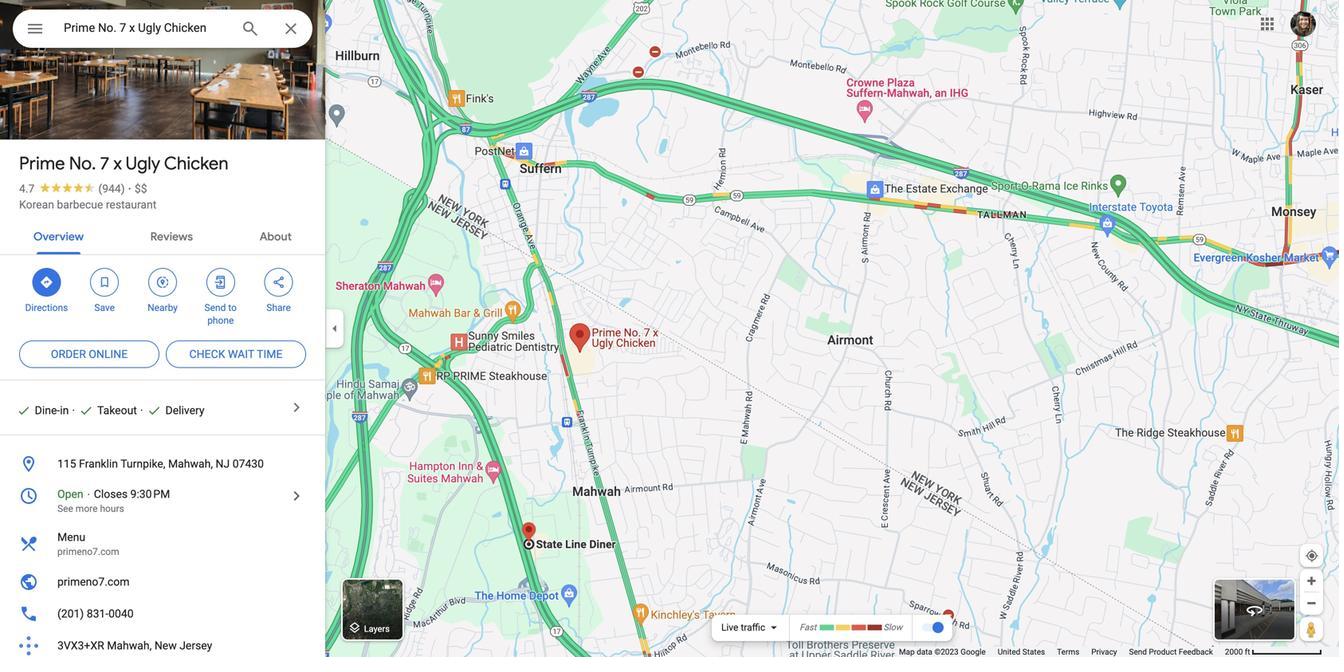 Task type: locate. For each thing, give the bounding box(es) containing it.
None field
[[64, 18, 228, 37]]

google maps element
[[0, 0, 1340, 657]]

restaurant
[[106, 198, 157, 211]]

2000
[[1226, 647, 1243, 657]]

open ⋅ closes 9:30 pm see more hours
[[57, 488, 170, 514]]

send product feedback button
[[1130, 647, 1214, 657]]

· right takeout
[[140, 404, 143, 417]]

3vx3+xr mahwah, new jersey button
[[0, 630, 325, 657]]

send up phone
[[205, 302, 226, 313]]

turnpike,
[[121, 457, 165, 470]]

menu primeno7.com
[[57, 531, 119, 557]]

price: moderate element
[[135, 182, 147, 195]]


[[214, 274, 228, 291]]

2000 ft button
[[1226, 647, 1323, 657]]

prime
[[19, 152, 65, 175]]

no.
[[69, 152, 96, 175]]

reviews
[[150, 230, 193, 244]]


[[26, 17, 45, 40]]

jersey
[[180, 639, 212, 652]]

Prime No. 7 x Ugly Chicken field
[[13, 10, 313, 48]]

7
[[100, 152, 109, 175]]

· inside offers takeout group
[[72, 404, 75, 417]]

 Show traffic  checkbox
[[922, 621, 944, 634]]

see
[[57, 503, 73, 514]]

terms
[[1058, 647, 1080, 657]]

· inside offers delivery group
[[140, 404, 143, 417]]

korean barbecue restaurant button
[[19, 197, 157, 213]]

primeno7.com up (201) 831-0040 at the bottom
[[57, 575, 130, 589]]

1 vertical spatial send
[[1130, 647, 1147, 657]]

hours
[[100, 503, 124, 514]]

mahwah, left nj
[[168, 457, 213, 470]]

· for delivery
[[140, 404, 143, 417]]

1 horizontal spatial ·
[[128, 182, 131, 195]]

traffic
[[741, 622, 766, 633]]

closes
[[94, 488, 128, 501]]

slow
[[884, 623, 903, 633]]

takeout
[[97, 404, 137, 417]]

· left $$
[[128, 182, 131, 195]]

0040
[[109, 607, 134, 620]]

tab list
[[0, 216, 325, 254]]

1 horizontal spatial send
[[1130, 647, 1147, 657]]

$$
[[135, 182, 147, 195]]

map data ©2023 google
[[899, 647, 986, 657]]

open
[[57, 488, 83, 501]]

in
[[60, 404, 69, 417]]

google account: giulia masi  
(giulia.masi@adept.ai) image
[[1291, 11, 1317, 37]]

0 horizontal spatial mahwah,
[[107, 639, 152, 652]]

3vx3+xr mahwah, new jersey
[[57, 639, 212, 652]]

3vx3+xr
[[57, 639, 104, 652]]

465
[[41, 106, 62, 121]]

465 photos button
[[12, 100, 111, 128]]

send product feedback
[[1130, 647, 1214, 657]]

115 franklin turnpike, mahwah, nj 07430
[[57, 457, 264, 470]]

offers delivery group
[[140, 403, 205, 419]]

1 horizontal spatial mahwah,
[[168, 457, 213, 470]]

primeno7.com link
[[0, 566, 325, 598]]

115 franklin turnpike, mahwah, nj 07430 button
[[0, 448, 325, 480]]

footer inside "google maps" element
[[899, 647, 1226, 657]]

ugly
[[126, 152, 160, 175]]

korean
[[19, 198, 54, 211]]

send inside send to phone
[[205, 302, 226, 313]]

4.7 stars image
[[35, 182, 98, 193]]

serves dine-in group
[[10, 403, 69, 419]]

0 vertical spatial mahwah,
[[168, 457, 213, 470]]

0 horizontal spatial ·
[[72, 404, 75, 417]]

send left product
[[1130, 647, 1147, 657]]


[[155, 274, 170, 291]]

1 vertical spatial primeno7.com
[[57, 575, 130, 589]]

·
[[128, 182, 131, 195], [72, 404, 75, 417], [140, 404, 143, 417]]

tab list containing overview
[[0, 216, 325, 254]]

show your location image
[[1305, 549, 1320, 563]]

· right in
[[72, 404, 75, 417]]

0 vertical spatial primeno7.com
[[57, 546, 119, 557]]

send for send product feedback
[[1130, 647, 1147, 657]]

(201)
[[57, 607, 84, 620]]

korean barbecue restaurant
[[19, 198, 157, 211]]

mahwah,
[[168, 457, 213, 470], [107, 639, 152, 652]]

none field inside prime no. 7 x ugly chicken field
[[64, 18, 228, 37]]

send to phone
[[205, 302, 237, 326]]

primeno7.com down menu
[[57, 546, 119, 557]]

· $$
[[128, 182, 147, 195]]

primeno7.com
[[57, 546, 119, 557], [57, 575, 130, 589]]

0 horizontal spatial send
[[205, 302, 226, 313]]

united
[[998, 647, 1021, 657]]

2 horizontal spatial ·
[[140, 404, 143, 417]]

check wait time link
[[166, 335, 306, 373]]

live
[[722, 622, 739, 633]]

send
[[205, 302, 226, 313], [1130, 647, 1147, 657]]

zoom in image
[[1306, 575, 1318, 587]]

footer
[[899, 647, 1226, 657]]

1 vertical spatial mahwah,
[[107, 639, 152, 652]]

944 reviews element
[[98, 182, 125, 195]]

send for send to phone
[[205, 302, 226, 313]]

show street view coverage image
[[1301, 617, 1324, 641]]

google
[[961, 647, 986, 657]]

franklin
[[79, 457, 118, 470]]

information for prime no. 7 x ugly chicken region
[[0, 448, 325, 657]]

live traffic option
[[722, 622, 766, 633]]

send inside button
[[1130, 647, 1147, 657]]

prime no. 7 x ugly chicken
[[19, 152, 229, 175]]

footer containing map data ©2023 google
[[899, 647, 1226, 657]]

live traffic
[[722, 622, 766, 633]]

mahwah, down 0040
[[107, 639, 152, 652]]

directions
[[25, 302, 68, 313]]

07430
[[233, 457, 264, 470]]

465 photos
[[41, 106, 105, 121]]

0 vertical spatial send
[[205, 302, 226, 313]]

product
[[1149, 647, 1177, 657]]

united states button
[[998, 647, 1046, 657]]

1 primeno7.com from the top
[[57, 546, 119, 557]]

831-
[[87, 607, 109, 620]]



Task type: vqa. For each thing, say whether or not it's contained in the screenshot.


Task type: describe. For each thing, give the bounding box(es) containing it.
united states
[[998, 647, 1046, 657]]

chicken
[[164, 152, 229, 175]]

check wait time
[[189, 347, 283, 361]]

overview button
[[21, 216, 96, 254]]

share
[[267, 302, 291, 313]]


[[97, 274, 112, 291]]

nearby
[[148, 302, 178, 313]]

online
[[89, 347, 128, 361]]

⋅
[[86, 488, 91, 501]]


[[348, 619, 362, 637]]

 layers
[[348, 619, 390, 637]]

about
[[260, 230, 292, 244]]

x
[[113, 152, 122, 175]]

photos
[[65, 106, 105, 121]]

offers takeout group
[[72, 403, 137, 419]]

layers
[[364, 624, 390, 634]]

more
[[76, 503, 98, 514]]

fast
[[800, 623, 817, 633]]

zoom out image
[[1306, 597, 1318, 609]]

tab list inside "google maps" element
[[0, 216, 325, 254]]

9:30 pm
[[130, 488, 170, 501]]

actions for prime no. 7 x ugly chicken region
[[0, 255, 325, 335]]

save
[[94, 302, 115, 313]]

privacy
[[1092, 647, 1118, 657]]

dine-in
[[35, 404, 69, 417]]

states
[[1023, 647, 1046, 657]]

overview
[[33, 230, 84, 244]]

order online
[[51, 347, 128, 361]]

115
[[57, 457, 76, 470]]

delivery
[[165, 404, 205, 417]]

 search field
[[13, 10, 313, 51]]

order online link
[[19, 335, 159, 373]]


[[39, 274, 54, 291]]

ft
[[1245, 647, 1251, 657]]

wait
[[228, 347, 254, 361]]

(944)
[[98, 182, 125, 195]]

nj
[[216, 457, 230, 470]]

reviews button
[[138, 216, 206, 254]]

2000 ft
[[1226, 647, 1251, 657]]

order
[[51, 347, 86, 361]]

 button
[[13, 10, 57, 51]]

feedback
[[1179, 647, 1214, 657]]


[[272, 274, 286, 291]]

(201) 831-0040 button
[[0, 598, 325, 630]]

map
[[899, 647, 915, 657]]

(201) 831-0040
[[57, 607, 134, 620]]

dine-
[[35, 404, 60, 417]]

4.7
[[19, 182, 35, 195]]

terms button
[[1058, 647, 1080, 657]]

check
[[189, 347, 225, 361]]

2 primeno7.com from the top
[[57, 575, 130, 589]]

privacy button
[[1092, 647, 1118, 657]]

new
[[155, 639, 177, 652]]

menu
[[57, 531, 85, 544]]

to
[[228, 302, 237, 313]]

barbecue
[[57, 198, 103, 211]]

time
[[257, 347, 283, 361]]

©2023
[[935, 647, 959, 657]]

prime no. 7 x ugly chicken main content
[[0, 0, 325, 657]]

street view image
[[1246, 600, 1265, 620]]

collapse side panel image
[[326, 320, 344, 337]]

· for takeout
[[72, 404, 75, 417]]



